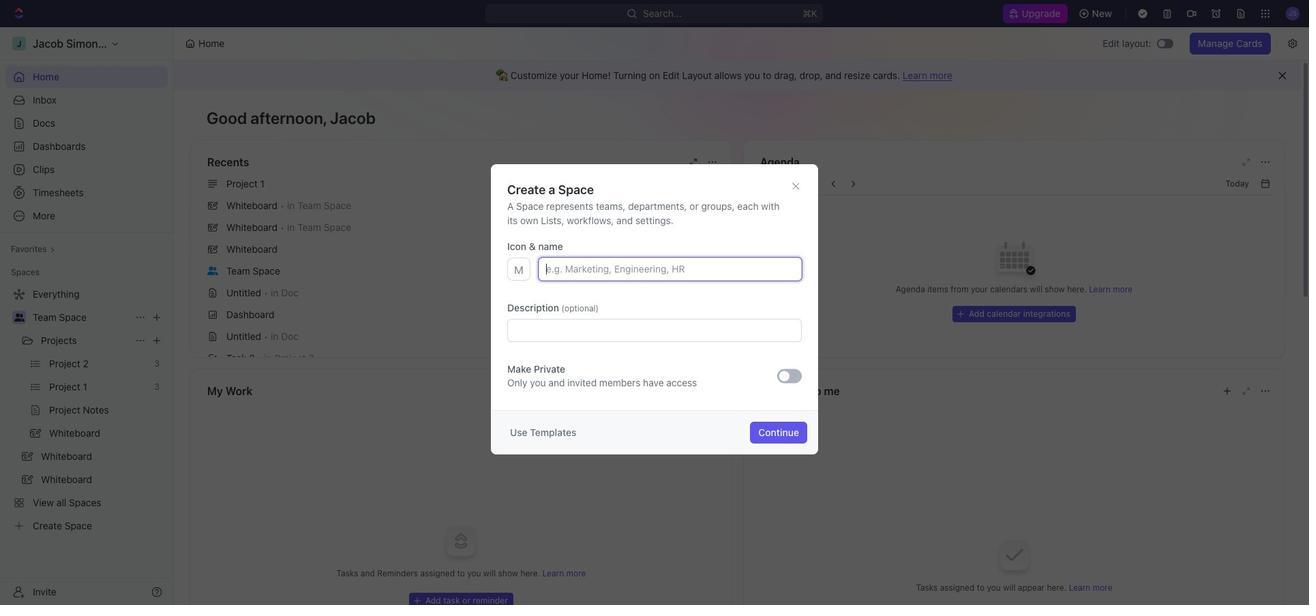 Task type: locate. For each thing, give the bounding box(es) containing it.
user group image
[[207, 267, 218, 275]]

e.g. Marketing, Engineering, HR field
[[539, 258, 802, 281]]

dialog
[[491, 164, 819, 455]]

alert
[[174, 61, 1302, 91]]

tree
[[5, 284, 168, 538]]

None field
[[508, 319, 802, 342]]



Task type: describe. For each thing, give the bounding box(es) containing it.
sidebar navigation
[[0, 27, 174, 606]]

tree inside the sidebar navigation
[[5, 284, 168, 538]]

user group image
[[14, 314, 24, 322]]



